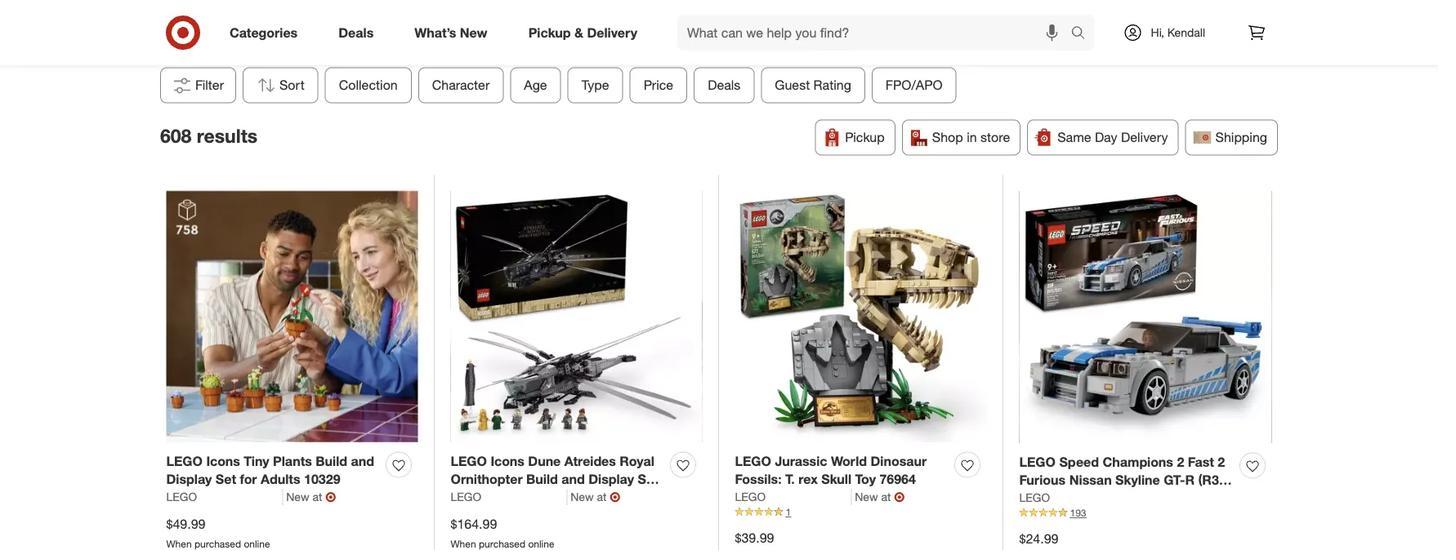 Task type: locate. For each thing, give the bounding box(es) containing it.
online inside $49.99 when purchased online
[[244, 539, 270, 551]]

online down lego icons dune atreides royal ornithopter build and display set 10327 in the left of the page
[[528, 539, 555, 551]]

sort button
[[243, 67, 319, 103]]

1 horizontal spatial &™
[[735, 26, 747, 39]]

guest rating
[[775, 77, 852, 93]]

¬ down the royal
[[610, 490, 621, 506]]

$39.99
[[735, 531, 774, 547]]

pickup
[[529, 25, 571, 41], [845, 129, 885, 145]]

and
[[351, 454, 374, 469], [562, 472, 585, 488]]

when
[[166, 539, 192, 551], [451, 539, 476, 551]]

0 vertical spatial delivery
[[587, 25, 638, 41]]

build down dune
[[526, 472, 558, 488]]

© left &
[[545, 27, 550, 34]]

© right the ltd.
[[730, 27, 735, 34]]

categories
[[230, 25, 298, 41]]

0 horizontal spatial when
[[166, 539, 192, 551]]

lego icons tiny plants build and display set for adults 10329 image
[[166, 191, 418, 443], [166, 191, 418, 443]]

champions
[[1103, 454, 1174, 470]]

lego inside lego icons dune atreides royal ornithopter build and display set 10327
[[451, 454, 487, 469]]

&
[[575, 25, 584, 41]]

shipping
[[1216, 129, 1268, 145]]

lego speed champions 2 fast 2 furious nissan skyline gt-r (r34) 76917 image
[[1020, 191, 1272, 444], [1020, 191, 1272, 444]]

deals link
[[325, 15, 394, 51]]

new at ¬
[[286, 490, 336, 506], [571, 490, 621, 506], [855, 490, 905, 506]]

1 horizontal spatial at
[[597, 490, 607, 505]]

online
[[244, 539, 270, 551], [528, 539, 555, 551]]

ornithopter
[[451, 472, 523, 488]]

new at ¬ for set
[[571, 490, 621, 506]]

build inside lego icons dune atreides royal ornithopter build and display set 10327
[[526, 472, 558, 488]]

4 © from the left
[[836, 27, 841, 34]]

pickup inside "button"
[[845, 129, 885, 145]]

search
[[1064, 26, 1103, 42]]

What can we help you find? suggestions appear below search field
[[678, 15, 1075, 51]]

0 horizontal spatial icons
[[206, 454, 240, 469]]

lego icons dune atreides royal ornithopter build and display set 10327 image
[[451, 191, 703, 443], [451, 191, 703, 443]]

2 when from the left
[[451, 539, 476, 551]]

gt-
[[1164, 473, 1186, 489]]

results
[[197, 124, 258, 147]]

0 vertical spatial deals
[[339, 25, 374, 41]]

0 horizontal spatial new at ¬
[[286, 490, 336, 506]]

plants
[[273, 454, 312, 469]]

lego icons tiny plants build and display set for adults 10329
[[166, 454, 374, 488]]

1 horizontal spatial when
[[451, 539, 476, 551]]

0 horizontal spatial display
[[166, 472, 212, 488]]

0 horizontal spatial deals
[[339, 25, 374, 41]]

&™
[[655, 26, 667, 39], [735, 26, 747, 39]]

0 vertical spatial and
[[351, 454, 374, 469]]

2 horizontal spatial at
[[881, 490, 891, 505]]

¬ for 76964
[[895, 490, 905, 506]]

icons
[[206, 454, 240, 469], [491, 454, 525, 469]]

new down "adults"
[[286, 490, 309, 505]]

1 horizontal spatial new at ¬
[[571, 490, 621, 506]]

&™ right the ltd.
[[735, 26, 747, 39]]

icons inside lego icons tiny plants build and display set for adults 10329
[[206, 454, 240, 469]]

pickup left &
[[529, 25, 571, 41]]

lego link down 'furious'
[[1020, 490, 1050, 507]]

3 at from the left
[[881, 490, 891, 505]]

¬ down 10329
[[326, 490, 336, 506]]

1 horizontal spatial 2
[[1218, 454, 1225, 470]]

set inside lego icons tiny plants build and display set for adults 10329
[[216, 472, 236, 488]]

new at ¬ for adults
[[286, 490, 336, 506]]

delivery inside same day delivery button
[[1121, 129, 1169, 145]]

0 horizontal spatial delivery
[[587, 25, 638, 41]]

1 new at ¬ from the left
[[286, 490, 336, 506]]

build
[[316, 454, 347, 469], [526, 472, 558, 488]]

0 horizontal spatial pickup
[[529, 25, 571, 41]]

at down atreides
[[597, 490, 607, 505]]

new down atreides
[[571, 490, 594, 505]]

online inside "$164.99 when purchased online"
[[528, 539, 555, 551]]

lego inside lego jurassic world dinosaur fossils: t. rex skull toy 76964
[[735, 454, 772, 469]]

1 horizontal spatial set
[[638, 472, 659, 488]]

2023
[[550, 26, 572, 39], [841, 26, 863, 39]]

1 icons from the left
[[206, 454, 240, 469]]

1 horizontal spatial icons
[[491, 454, 525, 469]]

icons inside lego icons dune atreides royal ornithopter build and display set 10327
[[491, 454, 525, 469]]

1 display from the left
[[166, 472, 212, 488]]

2 purchased from the left
[[479, 539, 526, 551]]

toy
[[855, 472, 876, 488]]

icons for build
[[491, 454, 525, 469]]

1 horizontal spatial and
[[562, 472, 585, 488]]

new right what's
[[460, 25, 488, 41]]

when down $49.99
[[166, 539, 192, 551]]

1 vertical spatial delivery
[[1121, 129, 1169, 145]]

purchased for $49.99
[[195, 539, 241, 551]]

2 display from the left
[[589, 472, 634, 488]]

0 horizontal spatial 2
[[1177, 454, 1185, 470]]

lego jurassic world dinosaur fossils: t. rex skull toy 76964 image
[[735, 191, 987, 443], [735, 191, 987, 443]]

0 horizontal spatial and
[[351, 454, 374, 469]]

3 new at ¬ from the left
[[855, 490, 905, 506]]

1 ¬ from the left
[[326, 490, 336, 506]]

2 online from the left
[[528, 539, 555, 551]]

deals up collection
[[339, 25, 374, 41]]

lego link down ornithopter
[[451, 490, 567, 506]]

delivery for same day delivery
[[1121, 129, 1169, 145]]

&™ right the 'group'
[[655, 26, 667, 39]]

at down 76964
[[881, 490, 891, 505]]

1 horizontal spatial deals
[[708, 77, 741, 93]]

2023 left marvel
[[841, 26, 863, 39]]

1 horizontal spatial ¬
[[610, 490, 621, 506]]

character
[[432, 77, 490, 93]]

0 horizontal spatial &™
[[655, 26, 667, 39]]

1 when from the left
[[166, 539, 192, 551]]

1 purchased from the left
[[195, 539, 241, 551]]

$49.99 when purchased online
[[166, 517, 270, 551]]

©
[[545, 27, 550, 34], [730, 27, 735, 34], [801, 27, 805, 34], [836, 27, 841, 34]]

delivery right &
[[587, 25, 638, 41]]

ltd.
[[712, 26, 728, 39]]

filter
[[195, 77, 224, 93]]

© 2023 the lego group &™ lucasfilm ltd. © &™ wbei. (s23) © disney © 2023 marvel
[[545, 26, 893, 39]]

© right (s23)
[[801, 27, 805, 34]]

purchased for $164.99
[[479, 539, 526, 551]]

shop in store
[[932, 129, 1010, 145]]

1 horizontal spatial online
[[528, 539, 555, 551]]

1 horizontal spatial pickup
[[845, 129, 885, 145]]

build up 10329
[[316, 454, 347, 469]]

2 up gt-
[[1177, 454, 1185, 470]]

pickup for pickup
[[845, 129, 885, 145]]

¬ down 76964
[[895, 490, 905, 506]]

0 horizontal spatial online
[[244, 539, 270, 551]]

display down atreides
[[589, 472, 634, 488]]

$49.99
[[166, 517, 206, 533]]

1 set from the left
[[216, 472, 236, 488]]

0 horizontal spatial ¬
[[326, 490, 336, 506]]

1 2023 from the left
[[550, 26, 572, 39]]

1 at from the left
[[313, 490, 322, 505]]

at down 10329
[[313, 490, 322, 505]]

deals
[[339, 25, 374, 41], [708, 77, 741, 93]]

2 &™ from the left
[[735, 26, 747, 39]]

2 up (r34)
[[1218, 454, 1225, 470]]

1 vertical spatial build
[[526, 472, 558, 488]]

2 horizontal spatial ¬
[[895, 490, 905, 506]]

purchased inside "$164.99 when purchased online"
[[479, 539, 526, 551]]

1 vertical spatial pickup
[[845, 129, 885, 145]]

1 vertical spatial and
[[562, 472, 585, 488]]

dinosaur
[[871, 454, 927, 469]]

purchased
[[195, 539, 241, 551], [479, 539, 526, 551]]

set down the royal
[[638, 472, 659, 488]]

1 vertical spatial deals
[[708, 77, 741, 93]]

2 set from the left
[[638, 472, 659, 488]]

lego link down for
[[166, 490, 283, 506]]

© right disney
[[836, 27, 841, 34]]

deals button
[[694, 67, 755, 103]]

10329
[[304, 472, 340, 488]]

set left for
[[216, 472, 236, 488]]

2023 left &
[[550, 26, 572, 39]]

same
[[1058, 129, 1092, 145]]

deals down the ltd.
[[708, 77, 741, 93]]

0 horizontal spatial set
[[216, 472, 236, 488]]

icons up for
[[206, 454, 240, 469]]

¬
[[326, 490, 336, 506], [610, 490, 621, 506], [895, 490, 905, 506]]

$24.99
[[1020, 532, 1059, 548]]

1 online from the left
[[244, 539, 270, 551]]

1 © from the left
[[545, 27, 550, 34]]

1 horizontal spatial 2023
[[841, 26, 863, 39]]

new at ¬ for 76964
[[855, 490, 905, 506]]

hi, kendall
[[1151, 25, 1206, 40]]

and down atreides
[[562, 472, 585, 488]]

what's new link
[[401, 15, 508, 51]]

lego link up 1
[[735, 490, 852, 506]]

new for lego jurassic world dinosaur fossils: t. rex skull toy 76964
[[855, 490, 878, 505]]

pickup down rating
[[845, 129, 885, 145]]

new at ¬ down toy
[[855, 490, 905, 506]]

3 ¬ from the left
[[895, 490, 905, 506]]

search button
[[1064, 15, 1103, 54]]

and inside lego icons tiny plants build and display set for adults 10329
[[351, 454, 374, 469]]

atreides
[[565, 454, 616, 469]]

pickup & delivery
[[529, 25, 638, 41]]

nissan
[[1070, 473, 1112, 489]]

jurassic
[[775, 454, 828, 469]]

2 at from the left
[[597, 490, 607, 505]]

new
[[460, 25, 488, 41], [286, 490, 309, 505], [571, 490, 594, 505], [855, 490, 878, 505]]

when down '$164.99'
[[451, 539, 476, 551]]

filter button
[[160, 67, 236, 103]]

0 horizontal spatial 2023
[[550, 26, 572, 39]]

online for $49.99
[[244, 539, 270, 551]]

1 horizontal spatial display
[[589, 472, 634, 488]]

1 horizontal spatial build
[[526, 472, 558, 488]]

3 © from the left
[[801, 27, 805, 34]]

new up 1 link at right
[[855, 490, 878, 505]]

when inside $49.99 when purchased online
[[166, 539, 192, 551]]

lego link
[[166, 490, 283, 506], [451, 490, 567, 506], [735, 490, 852, 506], [1020, 490, 1050, 507]]

day
[[1095, 129, 1118, 145]]

purchased down $49.99
[[195, 539, 241, 551]]

type
[[582, 77, 610, 93]]

2 horizontal spatial new at ¬
[[855, 490, 905, 506]]

0 vertical spatial pickup
[[529, 25, 571, 41]]

purchased down '$164.99'
[[479, 539, 526, 551]]

delivery right day at the right of page
[[1121, 129, 1169, 145]]

deals inside button
[[708, 77, 741, 93]]

2 new at ¬ from the left
[[571, 490, 621, 506]]

and right plants
[[351, 454, 374, 469]]

same day delivery button
[[1028, 120, 1179, 156]]

1 horizontal spatial purchased
[[479, 539, 526, 551]]

new at ¬ down atreides
[[571, 490, 621, 506]]

0 vertical spatial build
[[316, 454, 347, 469]]

rating
[[814, 77, 852, 93]]

display up $49.99
[[166, 472, 212, 488]]

icons up ornithopter
[[491, 454, 525, 469]]

in
[[967, 129, 977, 145]]

at
[[313, 490, 322, 505], [597, 490, 607, 505], [881, 490, 891, 505]]

608 results
[[160, 124, 258, 147]]

when for $164.99
[[451, 539, 476, 551]]

at for adults
[[313, 490, 322, 505]]

purchased inside $49.99 when purchased online
[[195, 539, 241, 551]]

0 horizontal spatial build
[[316, 454, 347, 469]]

delivery inside pickup & delivery link
[[587, 25, 638, 41]]

lego
[[593, 26, 619, 39], [166, 454, 203, 469], [451, 454, 487, 469], [735, 454, 772, 469], [1020, 454, 1056, 470], [166, 490, 197, 505], [451, 490, 482, 505], [735, 490, 766, 505], [1020, 491, 1050, 506]]

2 icons from the left
[[491, 454, 525, 469]]

new at ¬ down 10329
[[286, 490, 336, 506]]

when inside "$164.99 when purchased online"
[[451, 539, 476, 551]]

1 horizontal spatial delivery
[[1121, 129, 1169, 145]]

online down for
[[244, 539, 270, 551]]

delivery for pickup & delivery
[[587, 25, 638, 41]]

0 horizontal spatial at
[[313, 490, 322, 505]]

(s23)
[[778, 26, 798, 39]]

0 horizontal spatial purchased
[[195, 539, 241, 551]]

2 ¬ from the left
[[610, 490, 621, 506]]



Task type: vqa. For each thing, say whether or not it's contained in the screenshot.
purchased within $164.99 When purchased online
yes



Task type: describe. For each thing, give the bounding box(es) containing it.
when for $49.99
[[166, 539, 192, 551]]

furious
[[1020, 473, 1066, 489]]

world
[[831, 454, 867, 469]]

lego link for display
[[166, 490, 283, 506]]

lego link for rex
[[735, 490, 852, 506]]

sort
[[280, 77, 305, 93]]

shipping button
[[1186, 120, 1278, 156]]

collection
[[339, 77, 398, 93]]

disney
[[805, 26, 833, 39]]

new for lego icons tiny plants build and display set for adults 10329
[[286, 490, 309, 505]]

at for 76964
[[881, 490, 891, 505]]

shop
[[932, 129, 963, 145]]

1 &™ from the left
[[655, 26, 667, 39]]

193
[[1070, 508, 1087, 520]]

lego jurassic world dinosaur fossils: t. rex skull toy 76964
[[735, 454, 927, 488]]

608
[[160, 124, 192, 147]]

at for set
[[597, 490, 607, 505]]

online for $164.99
[[528, 539, 555, 551]]

2 2023 from the left
[[841, 26, 863, 39]]

r
[[1186, 473, 1195, 489]]

skull
[[822, 472, 852, 488]]

t.
[[786, 472, 795, 488]]

193 link
[[1020, 507, 1272, 521]]

price button
[[630, 67, 688, 103]]

age button
[[510, 67, 561, 103]]

same day delivery
[[1058, 129, 1169, 145]]

lego icons dune atreides royal ornithopter build and display set 10327
[[451, 454, 659, 507]]

store
[[981, 129, 1010, 145]]

1 link
[[735, 506, 987, 520]]

deals for deals link
[[339, 25, 374, 41]]

icons for display
[[206, 454, 240, 469]]

2 2 from the left
[[1218, 454, 1225, 470]]

type button
[[568, 67, 623, 103]]

lego inside lego icons tiny plants build and display set for adults 10329
[[166, 454, 203, 469]]

group
[[621, 26, 648, 39]]

lego icons tiny plants build and display set for adults 10329 link
[[166, 452, 380, 490]]

pickup for pickup & delivery
[[529, 25, 571, 41]]

fpo/apo
[[886, 77, 943, 93]]

1
[[786, 507, 791, 519]]

skyline
[[1116, 473, 1161, 489]]

pickup button
[[815, 120, 896, 156]]

1 2 from the left
[[1177, 454, 1185, 470]]

76964
[[880, 472, 916, 488]]

2 © from the left
[[730, 27, 735, 34]]

display inside lego icons tiny plants build and display set for adults 10329
[[166, 472, 212, 488]]

royal
[[620, 454, 655, 469]]

categories link
[[216, 15, 318, 51]]

new inside what's new link
[[460, 25, 488, 41]]

lego speed champions 2 fast 2 furious nissan skyline gt-r (r34) 76917 link
[[1020, 453, 1234, 508]]

$164.99
[[451, 517, 497, 533]]

lego speed champions 2 fast 2 furious nissan skyline gt-r (r34) 76917
[[1020, 454, 1231, 508]]

guest
[[775, 77, 810, 93]]

age
[[524, 77, 547, 93]]

the
[[574, 26, 590, 39]]

dune
[[528, 454, 561, 469]]

what's
[[415, 25, 456, 41]]

character button
[[418, 67, 504, 103]]

new for lego icons dune atreides royal ornithopter build and display set 10327
[[571, 490, 594, 505]]

rex
[[799, 472, 818, 488]]

10327
[[451, 491, 487, 507]]

display inside lego icons dune atreides royal ornithopter build and display set 10327
[[589, 472, 634, 488]]

lego inside lego speed champions 2 fast 2 furious nissan skyline gt-r (r34) 76917
[[1020, 454, 1056, 470]]

¬ for adults
[[326, 490, 336, 506]]

build inside lego icons tiny plants build and display set for adults 10329
[[316, 454, 347, 469]]

fossils:
[[735, 472, 782, 488]]

$164.99 when purchased online
[[451, 517, 555, 551]]

shop in store button
[[902, 120, 1021, 156]]

(r34)
[[1199, 473, 1231, 489]]

and inside lego icons dune atreides royal ornithopter build and display set 10327
[[562, 472, 585, 488]]

set inside lego icons dune atreides royal ornithopter build and display set 10327
[[638, 472, 659, 488]]

marvel
[[865, 26, 893, 39]]

for
[[240, 472, 257, 488]]

lucasfilm
[[670, 26, 709, 39]]

76917
[[1020, 492, 1056, 508]]

fast
[[1188, 454, 1215, 470]]

collection button
[[325, 67, 412, 103]]

guest rating button
[[761, 67, 866, 103]]

what's new
[[415, 25, 488, 41]]

kendall
[[1168, 25, 1206, 40]]

lego jurassic world dinosaur fossils: t. rex skull toy 76964 link
[[735, 452, 949, 490]]

price
[[644, 77, 674, 93]]

tiny
[[244, 454, 269, 469]]

fpo/apo button
[[872, 67, 957, 103]]

wbei.
[[749, 26, 775, 39]]

hi,
[[1151, 25, 1165, 40]]

lego link for build
[[451, 490, 567, 506]]

¬ for set
[[610, 490, 621, 506]]

pickup & delivery link
[[515, 15, 658, 51]]

deals for deals button
[[708, 77, 741, 93]]

lego icons dune atreides royal ornithopter build and display set 10327 link
[[451, 452, 664, 507]]

speed
[[1060, 454, 1099, 470]]



